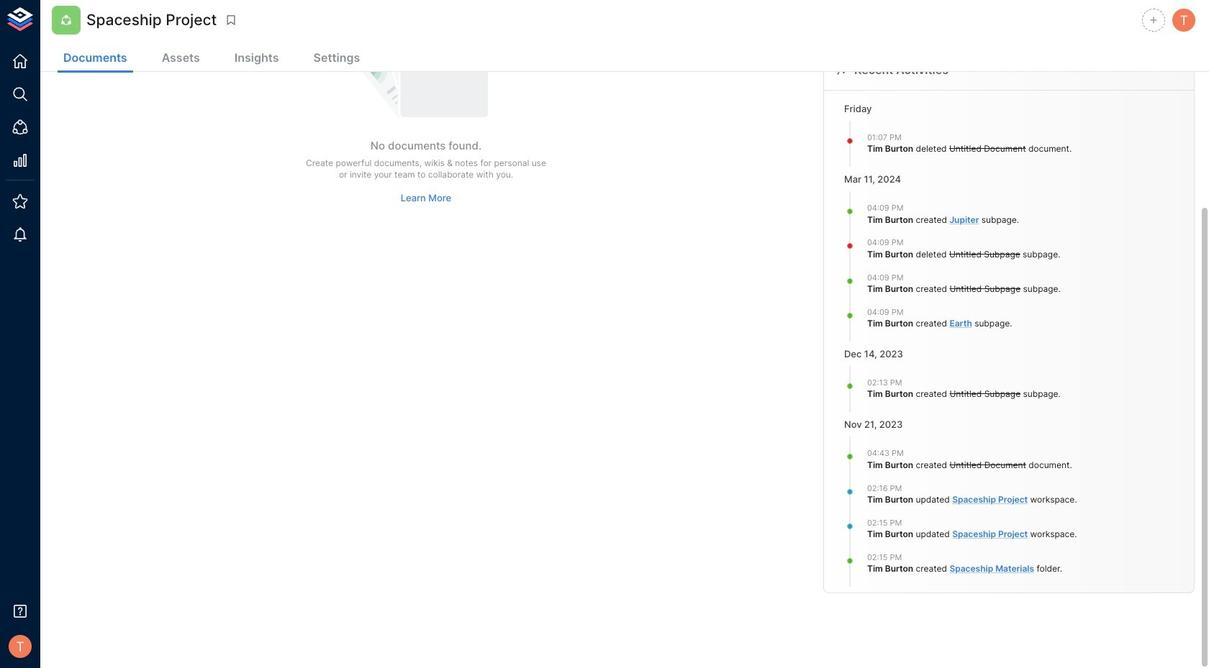 Task type: locate. For each thing, give the bounding box(es) containing it.
bookmark image
[[225, 14, 238, 27]]



Task type: vqa. For each thing, say whether or not it's contained in the screenshot.
dialog
no



